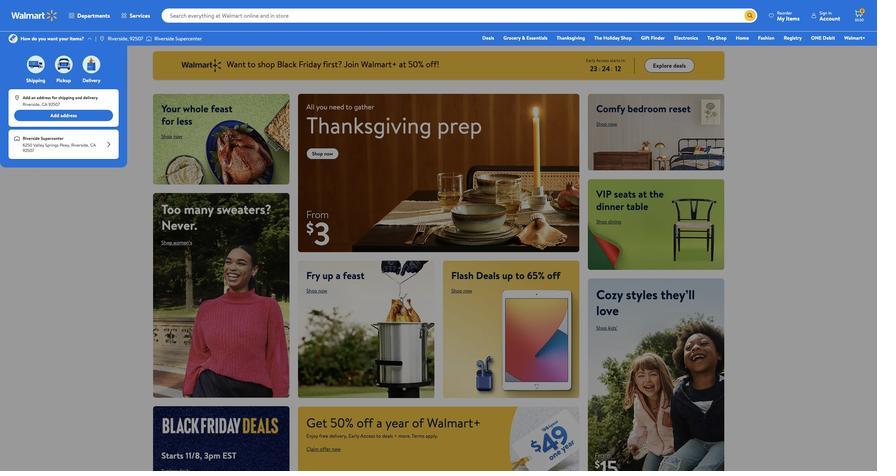 Task type: describe. For each thing, give the bounding box(es) containing it.
one
[[812, 34, 822, 41]]

first?
[[323, 58, 342, 70]]

your whole feast for less
[[162, 102, 233, 128]]

1 vertical spatial walmart+
[[361, 58, 397, 70]]

shop now for your whole feast for less
[[162, 133, 182, 140]]

pickup button
[[53, 54, 74, 84]]

want
[[227, 58, 246, 70]]

comfy
[[597, 102, 626, 116]]

departments
[[77, 12, 110, 20]]

shop now link for your whole feast for less
[[162, 133, 182, 140]]

the
[[595, 34, 603, 41]]

starts
[[162, 450, 184, 462]]

home
[[736, 34, 749, 41]]

table
[[627, 199, 649, 213]]

gift finder
[[641, 34, 665, 41]]

shop women's link
[[162, 239, 192, 246]]

registry
[[784, 34, 802, 41]]

now for your
[[173, 133, 182, 140]]

gift
[[641, 34, 650, 41]]

riverside, inside riverside supercenter 6250 valley springs pkwy, riverside, ca 92507
[[71, 142, 89, 148]]

shop now for fry up a feast
[[307, 287, 327, 295]]

toy shop
[[708, 34, 727, 41]]

+
[[394, 433, 397, 440]]

riverside, 92507
[[108, 35, 143, 42]]

prep
[[437, 110, 483, 141]]

3pm
[[204, 450, 221, 462]]

50% inside the 'get 50% off a year of walmart+ enjoy free delivery, early access to deals + more. terms apply.'
[[331, 414, 354, 432]]

off inside the 'get 50% off a year of walmart+ enjoy free delivery, early access to deals + more. terms apply.'
[[357, 414, 374, 432]]

you
[[38, 35, 46, 42]]

Search search field
[[162, 9, 758, 23]]

join
[[344, 58, 359, 70]]

cozy
[[597, 286, 623, 304]]

the holiday shop link
[[591, 34, 635, 42]]

home link
[[733, 34, 753, 42]]

shop now for comfy bedroom reset
[[597, 121, 618, 128]]

your
[[59, 35, 69, 42]]

1 vertical spatial feast
[[343, 269, 365, 282]]

do
[[32, 35, 37, 42]]

bedroom
[[628, 102, 667, 116]]

Walmart Site-Wide search field
[[162, 9, 758, 23]]

 image left "an"
[[14, 95, 20, 101]]

women's
[[173, 239, 192, 246]]

riverside, inside add an address for shipping and delivery riverside, ca 92507
[[23, 101, 41, 107]]

in:
[[622, 57, 626, 63]]

get
[[307, 414, 327, 432]]

departments button
[[63, 7, 116, 24]]

grocery & essentials link
[[501, 34, 551, 42]]

2 horizontal spatial to
[[516, 269, 525, 282]]

how
[[21, 35, 30, 42]]

and
[[75, 95, 82, 101]]

|
[[95, 35, 96, 42]]

2 : from the left
[[612, 65, 613, 73]]

sign
[[820, 10, 828, 16]]

terms
[[412, 433, 425, 440]]

ca inside add an address for shipping and delivery riverside, ca 92507
[[42, 101, 47, 107]]

23
[[590, 64, 598, 73]]

they'll
[[661, 286, 695, 304]]

registry link
[[781, 34, 806, 42]]

shop for flash deals up to 65% off
[[452, 287, 462, 295]]

love
[[597, 302, 619, 320]]

reorder
[[778, 10, 793, 16]]

essentials
[[527, 34, 548, 41]]

thanksgiving for thanksgiving prep
[[307, 110, 432, 141]]

claim offer now link
[[307, 446, 341, 453]]

24
[[602, 64, 611, 73]]

1 horizontal spatial 50%
[[409, 58, 424, 70]]

 image for pickup
[[55, 56, 73, 73]]

apply.
[[426, 433, 438, 440]]

too
[[162, 201, 181, 218]]

shop for fry up a feast
[[307, 287, 317, 295]]

explore deals button
[[645, 59, 695, 73]]

shop for vip seats at the dinner table
[[597, 218, 607, 225]]

starts 11/8, 3pm est
[[162, 450, 237, 462]]

too many sweaters? never.
[[162, 201, 272, 234]]

claim offer now
[[307, 446, 341, 453]]

vip
[[597, 187, 612, 201]]

electronics
[[675, 34, 699, 41]]

now for comfy
[[609, 121, 618, 128]]

fry up a feast
[[307, 269, 365, 282]]

0 vertical spatial to
[[248, 58, 256, 70]]

a inside the 'get 50% off a year of walmart+ enjoy free delivery, early access to deals + more. terms apply.'
[[377, 414, 383, 432]]

springs
[[45, 142, 59, 148]]

vip seats at the dinner table
[[597, 187, 664, 213]]

walmart+ inside the 'get 50% off a year of walmart+ enjoy free delivery, early access to deals + more. terms apply.'
[[427, 414, 481, 432]]

styles
[[626, 286, 658, 304]]

finder
[[651, 34, 665, 41]]

flash deals up to 65% off
[[452, 269, 561, 282]]

explore deals
[[653, 62, 686, 69]]

walmart image
[[11, 10, 57, 21]]

walmart plus logo image
[[181, 59, 221, 72]]

access inside the 'get 50% off a year of walmart+ enjoy free delivery, early access to deals + more. terms apply.'
[[361, 433, 375, 440]]

0
[[861, 8, 864, 14]]

shop now link for thanksgiving prep
[[307, 148, 339, 160]]

shop kids'
[[597, 325, 618, 332]]

11/8,
[[186, 450, 202, 462]]

0 vertical spatial walmart+
[[845, 34, 866, 41]]

your
[[162, 102, 181, 116]]

address inside add an address for shipping and delivery riverside, ca 92507
[[37, 95, 51, 101]]

black
[[277, 58, 297, 70]]

to inside the 'get 50% off a year of walmart+ enjoy free delivery, early access to deals + more. terms apply.'
[[377, 433, 381, 440]]

shop for too many sweaters? never.
[[162, 239, 172, 246]]

for for less
[[162, 114, 174, 128]]

enjoy
[[307, 433, 318, 440]]

delivery button
[[81, 54, 102, 84]]

shop for your whole feast for less
[[162, 133, 172, 140]]

shop for thanksgiving prep
[[312, 150, 323, 157]]

12
[[615, 64, 622, 73]]

of
[[412, 414, 424, 432]]

holiday
[[604, 34, 620, 41]]

shop for cozy styles they'll love
[[597, 325, 607, 332]]

shop dining
[[597, 218, 622, 225]]

0 vertical spatial at
[[399, 58, 406, 70]]

92507 inside add an address for shipping and delivery riverside, ca 92507
[[48, 101, 60, 107]]

delivery
[[83, 95, 98, 101]]



Task type: locate. For each thing, give the bounding box(es) containing it.
thanksgiving prep
[[307, 110, 483, 141]]

2 horizontal spatial walmart+
[[845, 34, 866, 41]]

deals inside the 'get 50% off a year of walmart+ enjoy free delivery, early access to deals + more. terms apply.'
[[382, 433, 393, 440]]

to left 65%
[[516, 269, 525, 282]]

0 vertical spatial deals
[[674, 62, 686, 69]]

1 vertical spatial a
[[377, 414, 383, 432]]

shipping
[[58, 95, 74, 101]]

0 vertical spatial early
[[586, 57, 596, 63]]

1 horizontal spatial supercenter
[[175, 35, 202, 42]]

off left year
[[357, 414, 374, 432]]

walmart+ right join
[[361, 58, 397, 70]]

1 vertical spatial riverside,
[[23, 101, 41, 107]]

0 vertical spatial riverside
[[155, 35, 174, 42]]

offer
[[320, 446, 331, 453]]

shop now link
[[597, 121, 618, 128], [162, 133, 182, 140], [307, 148, 339, 160], [307, 287, 327, 295], [452, 287, 472, 295]]

 image left how
[[9, 34, 18, 43]]

1 vertical spatial ca
[[90, 142, 96, 148]]

items?
[[70, 35, 84, 42]]

1 horizontal spatial a
[[377, 414, 383, 432]]

 image for shipping
[[27, 56, 45, 73]]

1 vertical spatial to
[[516, 269, 525, 282]]

shop women's
[[162, 239, 192, 246]]

shop now for thanksgiving prep
[[312, 150, 333, 157]]

the
[[650, 187, 664, 201]]

never.
[[162, 217, 197, 234]]

for inside add an address for shipping and delivery riverside, ca 92507
[[52, 95, 57, 101]]

0 horizontal spatial supercenter
[[41, 135, 64, 142]]

shop now
[[597, 121, 618, 128], [162, 133, 182, 140], [312, 150, 333, 157], [307, 287, 327, 295], [452, 287, 472, 295]]

2 horizontal spatial riverside,
[[108, 35, 129, 42]]

now for fry
[[319, 287, 327, 295]]

electronics link
[[671, 34, 702, 42]]

1 horizontal spatial address
[[60, 112, 77, 119]]

up right the fry
[[323, 269, 334, 282]]

supercenter inside riverside supercenter 6250 valley springs pkwy, riverside, ca 92507
[[41, 135, 64, 142]]

walmart+ down $0.00
[[845, 34, 866, 41]]

0 horizontal spatial thanksgiving
[[307, 110, 432, 141]]

0 horizontal spatial access
[[361, 433, 375, 440]]

for
[[52, 95, 57, 101], [162, 114, 174, 128]]

shop now for flash deals up to 65% off
[[452, 287, 472, 295]]

0 vertical spatial access
[[597, 57, 609, 63]]

reset
[[669, 102, 691, 116]]

1 horizontal spatial off
[[548, 269, 561, 282]]

shop now link for flash deals up to 65% off
[[452, 287, 472, 295]]

1 horizontal spatial to
[[377, 433, 381, 440]]

get 50% off a year of walmart+ enjoy free delivery, early access to deals + more. terms apply.
[[307, 414, 481, 440]]

gift finder link
[[638, 34, 669, 42]]

0 vertical spatial off
[[548, 269, 561, 282]]

a right the fry
[[336, 269, 341, 282]]

1 vertical spatial off
[[357, 414, 374, 432]]

ca right "pkwy,"
[[90, 142, 96, 148]]

early up 23
[[586, 57, 596, 63]]

my
[[778, 14, 785, 22]]

 image for delivery
[[83, 56, 100, 73]]

1 vertical spatial supercenter
[[41, 135, 64, 142]]

to
[[248, 58, 256, 70], [516, 269, 525, 282], [377, 433, 381, 440]]

to left +
[[377, 433, 381, 440]]

1 vertical spatial 50%
[[331, 414, 354, 432]]

riverside,
[[108, 35, 129, 42], [23, 101, 41, 107], [71, 142, 89, 148]]

for for shipping
[[52, 95, 57, 101]]

now for flash
[[464, 287, 472, 295]]

grocery
[[504, 34, 521, 41]]

many
[[184, 201, 214, 218]]

access inside early access starts in: 23 : 24 : 12
[[597, 57, 609, 63]]

1 horizontal spatial 92507
[[48, 101, 60, 107]]

50% up delivery,
[[331, 414, 354, 432]]

shop now link for comfy bedroom reset
[[597, 121, 618, 128]]

delivery,
[[329, 433, 348, 440]]

0 vertical spatial feast
[[211, 102, 233, 116]]

1 vertical spatial early
[[349, 433, 359, 440]]

riverside, right |
[[108, 35, 129, 42]]

0 horizontal spatial riverside,
[[23, 101, 41, 107]]

now for thanksgiving
[[324, 150, 333, 157]]

search icon image
[[748, 13, 753, 18]]

0 $0.00
[[856, 8, 864, 22]]

access up 24 at the right of the page
[[597, 57, 609, 63]]

0 horizontal spatial to
[[248, 58, 256, 70]]

1 vertical spatial riverside
[[23, 135, 40, 142]]

0 horizontal spatial ca
[[42, 101, 47, 107]]

off right 65%
[[548, 269, 561, 282]]

cozy styles they'll love
[[597, 286, 695, 320]]

2 up from the left
[[502, 269, 513, 282]]

65%
[[527, 269, 545, 282]]

 image inside delivery button
[[83, 56, 100, 73]]

: right 23
[[599, 65, 601, 73]]

0 horizontal spatial up
[[323, 269, 334, 282]]

0 horizontal spatial early
[[349, 433, 359, 440]]

the holiday shop
[[595, 34, 632, 41]]

1 vertical spatial 92507
[[48, 101, 60, 107]]

0 horizontal spatial walmart+
[[361, 58, 397, 70]]

92507 left springs on the left top
[[23, 148, 34, 154]]

early inside early access starts in: 23 : 24 : 12
[[586, 57, 596, 63]]

1 horizontal spatial deals
[[674, 62, 686, 69]]

starts
[[610, 57, 621, 63]]

sweaters?
[[217, 201, 272, 218]]

deals
[[674, 62, 686, 69], [382, 433, 393, 440]]

1 horizontal spatial thanksgiving
[[557, 34, 585, 41]]

deals inside button
[[674, 62, 686, 69]]

for left shipping
[[52, 95, 57, 101]]

riverside, right "pkwy,"
[[71, 142, 89, 148]]

add
[[23, 95, 30, 101], [50, 112, 59, 119]]

one debit link
[[808, 34, 839, 42]]

at left off!
[[399, 58, 406, 70]]

1 vertical spatial for
[[162, 114, 174, 128]]

 image for riverside supercenter
[[146, 35, 152, 42]]

off
[[548, 269, 561, 282], [357, 414, 374, 432]]

toy
[[708, 34, 715, 41]]

0 vertical spatial address
[[37, 95, 51, 101]]

 image inside pickup button
[[55, 56, 73, 73]]

: right 24 at the right of the page
[[612, 65, 613, 73]]

0 horizontal spatial riverside
[[23, 135, 40, 142]]

dinner
[[597, 199, 624, 213]]

how do you want your items?
[[21, 35, 84, 42]]

1 up from the left
[[323, 269, 334, 282]]

deals right explore
[[674, 62, 686, 69]]

1 horizontal spatial :
[[612, 65, 613, 73]]

add left "an"
[[23, 95, 30, 101]]

access left +
[[361, 433, 375, 440]]

2 vertical spatial to
[[377, 433, 381, 440]]

1 horizontal spatial at
[[639, 187, 647, 201]]

services button
[[116, 7, 156, 24]]

address
[[37, 95, 51, 101], [60, 112, 77, 119]]

friday
[[299, 58, 321, 70]]

0 vertical spatial deals
[[483, 34, 495, 41]]

0 horizontal spatial deals
[[382, 433, 393, 440]]

riverside inside riverside supercenter 6250 valley springs pkwy, riverside, ca 92507
[[23, 135, 40, 142]]

1 horizontal spatial add
[[50, 112, 59, 119]]

1 horizontal spatial ca
[[90, 142, 96, 148]]

1 vertical spatial address
[[60, 112, 77, 119]]

ca up add address button
[[42, 101, 47, 107]]

0 vertical spatial thanksgiving
[[557, 34, 585, 41]]

0 vertical spatial for
[[52, 95, 57, 101]]

shop now link for fry up a feast
[[307, 287, 327, 295]]

ca inside riverside supercenter 6250 valley springs pkwy, riverside, ca 92507
[[90, 142, 96, 148]]

shipping
[[26, 77, 45, 84]]

&
[[522, 34, 526, 41]]

walmart+ up apply.
[[427, 414, 481, 432]]

for inside "your whole feast for less"
[[162, 114, 174, 128]]

shipping button
[[26, 54, 46, 84]]

1 horizontal spatial access
[[597, 57, 609, 63]]

add inside add an address for shipping and delivery riverside, ca 92507
[[23, 95, 30, 101]]

 image
[[9, 34, 18, 43], [99, 36, 105, 41], [14, 95, 20, 101]]

up left 65%
[[502, 269, 513, 282]]

0 horizontal spatial a
[[336, 269, 341, 282]]

fashion link
[[755, 34, 778, 42]]

2 vertical spatial 92507
[[23, 148, 34, 154]]

0 horizontal spatial address
[[37, 95, 51, 101]]

early inside the 'get 50% off a year of walmart+ enjoy free delivery, early access to deals + more. terms apply.'
[[349, 433, 359, 440]]

0 vertical spatial riverside,
[[108, 35, 129, 42]]

now
[[609, 121, 618, 128], [173, 133, 182, 140], [324, 150, 333, 157], [319, 287, 327, 295], [464, 287, 472, 295], [332, 446, 341, 453]]

 image
[[146, 35, 152, 42], [27, 56, 45, 73], [55, 56, 73, 73], [83, 56, 100, 73], [14, 136, 20, 142]]

supercenter up springs on the left top
[[41, 135, 64, 142]]

at inside vip seats at the dinner table
[[639, 187, 647, 201]]

1 vertical spatial at
[[639, 187, 647, 201]]

claim
[[307, 446, 319, 453]]

thanksgiving for thanksgiving
[[557, 34, 585, 41]]

comfy bedroom reset
[[597, 102, 691, 116]]

1 vertical spatial thanksgiving
[[307, 110, 432, 141]]

shop dining link
[[597, 218, 622, 225]]

 image inside shipping 'button'
[[27, 56, 45, 73]]

 image for how do you want your items?
[[9, 34, 18, 43]]

off!
[[426, 58, 440, 70]]

add an address for shipping and delivery riverside, ca 92507
[[23, 95, 98, 107]]

0 vertical spatial 92507
[[130, 35, 143, 42]]

50% left off!
[[409, 58, 424, 70]]

0 horizontal spatial at
[[399, 58, 406, 70]]

add address button
[[14, 110, 113, 121]]

services
[[130, 12, 150, 20]]

1 : from the left
[[599, 65, 601, 73]]

1 vertical spatial deals
[[382, 433, 393, 440]]

up
[[323, 269, 334, 282], [502, 269, 513, 282]]

0 horizontal spatial feast
[[211, 102, 233, 116]]

1 horizontal spatial riverside
[[155, 35, 174, 42]]

free
[[319, 433, 328, 440]]

0 horizontal spatial for
[[52, 95, 57, 101]]

shop kids' link
[[597, 325, 618, 332]]

add for add an address for shipping and delivery riverside, ca 92507
[[23, 95, 30, 101]]

to left shop
[[248, 58, 256, 70]]

address inside add address button
[[60, 112, 77, 119]]

0 horizontal spatial :
[[599, 65, 601, 73]]

1 horizontal spatial early
[[586, 57, 596, 63]]

pkwy,
[[60, 142, 70, 148]]

0 horizontal spatial add
[[23, 95, 30, 101]]

1 horizontal spatial for
[[162, 114, 174, 128]]

address right "an"
[[37, 95, 51, 101]]

deals left +
[[382, 433, 393, 440]]

 image for riverside, 92507
[[99, 36, 105, 41]]

address down add an address for shipping and delivery riverside, ca 92507
[[60, 112, 77, 119]]

sign in account
[[820, 10, 841, 22]]

add for add address
[[50, 112, 59, 119]]

1 horizontal spatial up
[[502, 269, 513, 282]]

add inside button
[[50, 112, 59, 119]]

0 vertical spatial add
[[23, 95, 30, 101]]

a left year
[[377, 414, 383, 432]]

 image right |
[[99, 36, 105, 41]]

add address
[[50, 112, 77, 119]]

at
[[399, 58, 406, 70], [639, 187, 647, 201]]

0 horizontal spatial 92507
[[23, 148, 34, 154]]

riverside for riverside supercenter
[[155, 35, 174, 42]]

an
[[31, 95, 36, 101]]

0 horizontal spatial off
[[357, 414, 374, 432]]

1 vertical spatial deals
[[476, 269, 500, 282]]

supercenter up walmart plus logo
[[175, 35, 202, 42]]

supercenter for riverside supercenter 6250 valley springs pkwy, riverside, ca 92507
[[41, 135, 64, 142]]

92507 down shipping
[[48, 101, 60, 107]]

shop for comfy bedroom reset
[[597, 121, 607, 128]]

50%
[[409, 58, 424, 70], [331, 414, 354, 432]]

0 vertical spatial ca
[[42, 101, 47, 107]]

flash
[[452, 269, 474, 282]]

1 horizontal spatial walmart+
[[427, 414, 481, 432]]

delivery
[[83, 77, 100, 84]]

feast inside "your whole feast for less"
[[211, 102, 233, 116]]

add down add an address for shipping and delivery riverside, ca 92507
[[50, 112, 59, 119]]

for left less
[[162, 114, 174, 128]]

1 horizontal spatial riverside,
[[71, 142, 89, 148]]

items
[[786, 14, 800, 22]]

walmart+ link
[[842, 34, 869, 42]]

kids'
[[609, 325, 618, 332]]

92507 inside riverside supercenter 6250 valley springs pkwy, riverside, ca 92507
[[23, 148, 34, 154]]

early
[[586, 57, 596, 63], [349, 433, 359, 440]]

shop
[[621, 34, 632, 41], [716, 34, 727, 41], [597, 121, 607, 128], [162, 133, 172, 140], [312, 150, 323, 157], [597, 218, 607, 225], [162, 239, 172, 246], [307, 287, 317, 295], [452, 287, 462, 295], [597, 325, 607, 332]]

valley
[[33, 142, 44, 148]]

early access starts in: 23 : 24 : 12
[[586, 57, 626, 73]]

1 vertical spatial access
[[361, 433, 375, 440]]

1 vertical spatial add
[[50, 112, 59, 119]]

0 horizontal spatial 50%
[[331, 414, 354, 432]]

2 vertical spatial riverside,
[[71, 142, 89, 148]]

early right delivery,
[[349, 433, 359, 440]]

0 vertical spatial a
[[336, 269, 341, 282]]

supercenter for riverside supercenter
[[175, 35, 202, 42]]

debit
[[823, 34, 836, 41]]

walmart+
[[845, 34, 866, 41], [361, 58, 397, 70], [427, 414, 481, 432]]

at left the
[[639, 187, 647, 201]]

explore
[[653, 62, 672, 69]]

feast
[[211, 102, 233, 116], [343, 269, 365, 282]]

0 vertical spatial 50%
[[409, 58, 424, 70]]

deals left grocery
[[483, 34, 495, 41]]

0 vertical spatial supercenter
[[175, 35, 202, 42]]

grocery & essentials
[[504, 34, 548, 41]]

1 horizontal spatial feast
[[343, 269, 365, 282]]

deals right flash
[[476, 269, 500, 282]]

2 horizontal spatial 92507
[[130, 35, 143, 42]]

fry
[[307, 269, 320, 282]]

riverside, down "an"
[[23, 101, 41, 107]]

riverside for riverside supercenter 6250 valley springs pkwy, riverside, ca 92507
[[23, 135, 40, 142]]

2 vertical spatial walmart+
[[427, 414, 481, 432]]

:
[[599, 65, 601, 73], [612, 65, 613, 73]]

whole
[[183, 102, 209, 116]]

92507 down services dropdown button
[[130, 35, 143, 42]]



Task type: vqa. For each thing, say whether or not it's contained in the screenshot.
the middle to
yes



